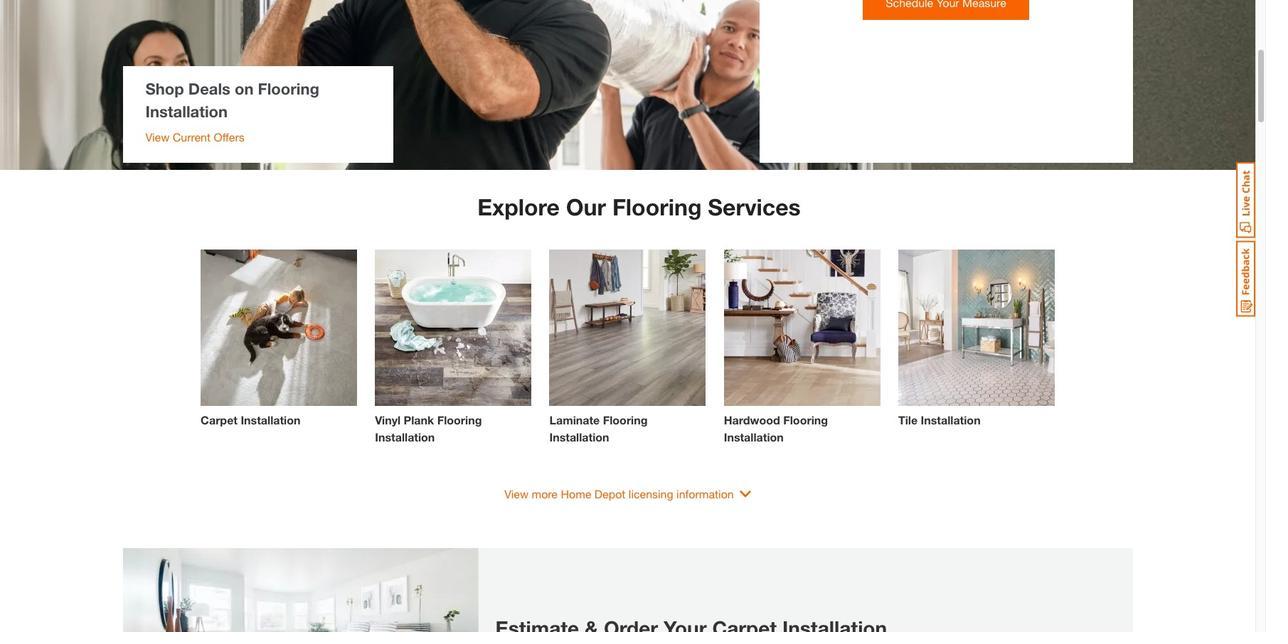 Task type: locate. For each thing, give the bounding box(es) containing it.
view more home depot licensing information
[[505, 487, 734, 501]]

installation
[[145, 102, 228, 121], [241, 413, 301, 427], [921, 413, 981, 427], [375, 430, 435, 444], [549, 430, 609, 444], [724, 430, 784, 444]]

installation inside hardwood flooring installation
[[724, 430, 784, 444]]

installation up "current"
[[145, 102, 228, 121]]

flooring right laminate
[[603, 413, 648, 427]]

information
[[677, 487, 734, 501]]

installation down laminate
[[549, 430, 609, 444]]

flooring inside vinyl plank flooring installation
[[437, 413, 482, 427]]

our
[[566, 193, 606, 221]]

view left "current"
[[145, 130, 169, 144]]

0 vertical spatial view
[[145, 130, 169, 144]]

depot
[[595, 487, 626, 501]]

carpet installation
[[201, 413, 301, 427]]

flooring inside "shop deals on flooring installation"
[[258, 80, 319, 98]]

vinyl plank flooring installation
[[375, 413, 482, 444]]

installation down hardwood
[[724, 430, 784, 444]]

1 vertical spatial view
[[505, 487, 529, 501]]

installation down plank at the bottom of the page
[[375, 430, 435, 444]]

explore
[[477, 193, 560, 221]]

vinyl plank flooring installation link
[[370, 250, 537, 452]]

0 horizontal spatial view
[[145, 130, 169, 144]]

1 horizontal spatial view
[[505, 487, 529, 501]]

hardwood
[[724, 413, 780, 427]]

flooring right on
[[258, 80, 319, 98]]

flooring right plank at the bottom of the page
[[437, 413, 482, 427]]

more
[[532, 487, 558, 501]]

installation right tile
[[921, 413, 981, 427]]

on
[[235, 80, 254, 98]]

installation inside "shop deals on flooring installation"
[[145, 102, 228, 121]]

flooring inside laminate flooring installation
[[603, 413, 648, 427]]

laminate flooring installation link
[[544, 250, 711, 452]]

tile installation image
[[898, 250, 1055, 406]]

plank
[[404, 413, 434, 427]]

laminate flooring installation image
[[549, 250, 706, 406]]

installation inside vinyl plank flooring installation
[[375, 430, 435, 444]]

view current offers
[[145, 130, 245, 144]]

flooring right hardwood
[[783, 413, 828, 427]]

flooring
[[258, 80, 319, 98], [612, 193, 702, 221], [437, 413, 482, 427], [603, 413, 648, 427], [783, 413, 828, 427]]

explore our flooring services
[[477, 193, 801, 221]]

view
[[145, 130, 169, 144], [505, 487, 529, 501]]

view left "more" on the bottom
[[505, 487, 529, 501]]

flooring right our at the top of page
[[612, 193, 702, 221]]



Task type: describe. For each thing, give the bounding box(es) containing it.
carpet installation image
[[201, 250, 357, 406]]

hardwood flooring installation image
[[724, 250, 880, 406]]

shop
[[145, 80, 184, 98]]

services
[[708, 193, 801, 221]]

flooring inside hardwood flooring installation
[[783, 413, 828, 427]]

hardwood flooring installation link
[[718, 250, 886, 452]]

carpet
[[201, 413, 238, 427]]

feedback link image
[[1236, 240, 1255, 317]]

home
[[561, 487, 591, 501]]

view for view more home depot licensing information
[[505, 487, 529, 501]]

carpet installation link
[[195, 250, 363, 435]]

view current offers link
[[145, 130, 245, 144]]

hardwood flooring installation
[[724, 413, 828, 444]]

deals
[[188, 80, 230, 98]]

laminate
[[549, 413, 600, 427]]

laminate flooring installation
[[549, 413, 648, 444]]

view for view current offers
[[145, 130, 169, 144]]

bedroom with carpet; orange carpet roll icon image
[[123, 548, 478, 632]]

licensing
[[629, 487, 673, 501]]

vinyl plank flooring installation image
[[375, 250, 532, 406]]

live chat image
[[1236, 162, 1255, 238]]

shop deals on flooring installation
[[145, 80, 319, 121]]

current
[[173, 130, 211, 144]]

tile installation link
[[893, 250, 1060, 435]]

installation right carpet at the left bottom of page
[[241, 413, 301, 427]]

tile installation
[[898, 413, 981, 427]]

tile
[[898, 413, 918, 427]]

installation inside laminate flooring installation
[[549, 430, 609, 444]]

vinyl
[[375, 413, 401, 427]]

offers
[[214, 130, 245, 144]]



Task type: vqa. For each thing, say whether or not it's contained in the screenshot.
also
no



